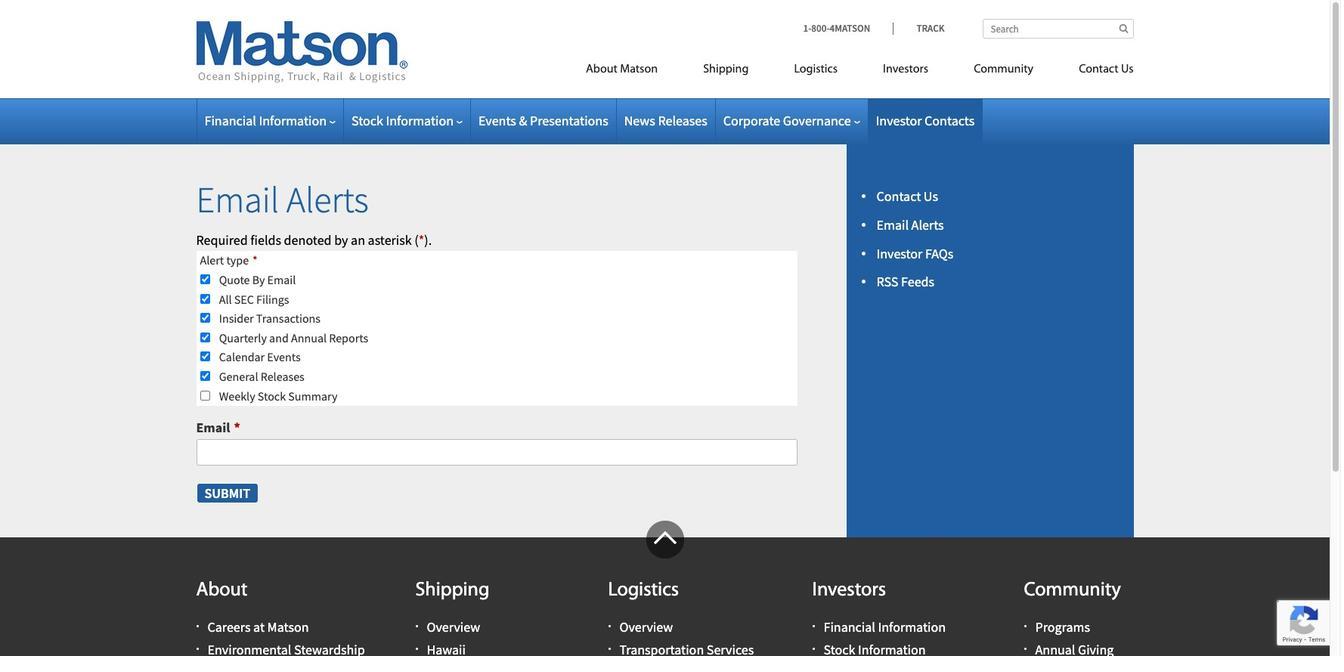 Task type: describe. For each thing, give the bounding box(es) containing it.
governance
[[784, 112, 851, 129]]

careers at matson link
[[208, 619, 309, 636]]

rss feeds link
[[877, 273, 935, 291]]

weekly stock summary
[[219, 388, 338, 404]]

0 horizontal spatial contact
[[877, 188, 922, 205]]

about matson link
[[564, 56, 681, 87]]

reports
[[329, 330, 369, 346]]

email up investor faqs
[[877, 216, 909, 234]]

1-800-4matson link
[[804, 22, 894, 35]]

corporate governance link
[[724, 112, 861, 129]]

type
[[226, 253, 249, 268]]

search image
[[1120, 23, 1129, 33]]

news releases
[[625, 112, 708, 129]]

investor faqs
[[877, 245, 954, 262]]

0 horizontal spatial matson
[[267, 619, 309, 636]]

overview for shipping
[[427, 619, 480, 636]]

Quarterly and Annual Reports checkbox
[[200, 333, 210, 342]]

financial information for the rightmost financial information link
[[824, 619, 946, 636]]

Email email field
[[196, 439, 798, 466]]

us inside top menu navigation
[[1122, 64, 1134, 76]]

insider transactions
[[219, 311, 321, 326]]

Insider Transactions checkbox
[[200, 313, 210, 323]]

contact inside top menu navigation
[[1080, 64, 1119, 76]]

investors inside footer
[[813, 581, 887, 601]]

investors link
[[861, 56, 952, 87]]

financial for topmost financial information link
[[205, 112, 256, 129]]

1-
[[804, 22, 812, 35]]

shipping link
[[681, 56, 772, 87]]

all
[[219, 292, 232, 307]]

community inside footer
[[1025, 581, 1122, 601]]

weekly
[[219, 388, 255, 404]]

0 horizontal spatial contact us link
[[877, 188, 939, 205]]

programs link
[[1036, 619, 1091, 636]]

summary
[[288, 388, 338, 404]]

all sec filings
[[219, 292, 289, 307]]

quarterly
[[219, 330, 267, 346]]

All SEC Filings checkbox
[[200, 294, 210, 304]]

by
[[334, 231, 348, 249]]

financial for the rightmost financial information link
[[824, 619, 876, 636]]

at
[[253, 619, 265, 636]]

1 vertical spatial us
[[924, 188, 939, 205]]

releases for general releases
[[261, 369, 305, 384]]

alert type
[[200, 253, 249, 268]]

0 horizontal spatial contact us
[[877, 188, 939, 205]]

contacts
[[925, 112, 975, 129]]

insider
[[219, 311, 254, 326]]

Calendar Events checkbox
[[200, 352, 210, 362]]

0 horizontal spatial email alerts
[[196, 177, 369, 222]]

information for topmost financial information link
[[259, 112, 327, 129]]

1 vertical spatial events
[[267, 350, 301, 365]]

community link
[[952, 56, 1057, 87]]

financial information for topmost financial information link
[[205, 112, 327, 129]]

calendar events
[[219, 350, 301, 365]]

corporate governance
[[724, 112, 851, 129]]

sec
[[234, 292, 254, 307]]

filings
[[256, 292, 289, 307]]

Quote By Email checkbox
[[200, 275, 210, 284]]

back to top image
[[646, 521, 684, 559]]

rss feeds
[[877, 273, 935, 291]]

news releases link
[[625, 112, 708, 129]]

information for the stock information link at the left top of page
[[386, 112, 454, 129]]

by
[[252, 272, 265, 287]]

annual
[[291, 330, 327, 346]]

top menu navigation
[[518, 56, 1134, 87]]

Search search field
[[983, 19, 1134, 39]]

4matson
[[830, 22, 871, 35]]

investor faqs link
[[877, 245, 954, 262]]

fields
[[251, 231, 281, 249]]

investor for investor faqs
[[877, 245, 923, 262]]

overview link for logistics
[[620, 619, 673, 636]]



Task type: locate. For each thing, give the bounding box(es) containing it.
0 horizontal spatial stock
[[258, 388, 286, 404]]

matson right at
[[267, 619, 309, 636]]

0 horizontal spatial overview link
[[427, 619, 480, 636]]

financial information link
[[205, 112, 336, 129], [824, 619, 946, 636]]

logistics down 800-
[[795, 64, 838, 76]]

alerts up faqs
[[912, 216, 944, 234]]

news
[[625, 112, 656, 129]]

0 horizontal spatial us
[[924, 188, 939, 205]]

0 vertical spatial matson
[[620, 64, 658, 76]]

logistics inside top menu navigation
[[795, 64, 838, 76]]

us up email alerts link at top right
[[924, 188, 939, 205]]

alert
[[200, 253, 224, 268]]

(
[[415, 231, 419, 249]]

asterisk
[[368, 231, 412, 249]]

investors inside top menu navigation
[[884, 64, 929, 76]]

shipping inside footer
[[416, 581, 490, 601]]

programs
[[1036, 619, 1091, 636]]

general
[[219, 369, 258, 384]]

0 horizontal spatial overview
[[427, 619, 480, 636]]

0 vertical spatial contact us link
[[1057, 56, 1134, 87]]

financial information
[[205, 112, 327, 129], [824, 619, 946, 636]]

1 horizontal spatial stock
[[352, 112, 383, 129]]

alerts up by
[[286, 177, 369, 222]]

quote by email
[[219, 272, 296, 287]]

2 overview from the left
[[620, 619, 673, 636]]

email alerts
[[196, 177, 369, 222], [877, 216, 944, 234]]

0 horizontal spatial events
[[267, 350, 301, 365]]

about inside top menu navigation
[[586, 64, 618, 76]]

investor down investors link
[[876, 112, 922, 129]]

logistics link
[[772, 56, 861, 87]]

releases up weekly stock summary
[[261, 369, 305, 384]]

1 vertical spatial investors
[[813, 581, 887, 601]]

about up careers
[[196, 581, 248, 601]]

1 vertical spatial matson
[[267, 619, 309, 636]]

about up "presentations"
[[586, 64, 618, 76]]

0 horizontal spatial alerts
[[286, 177, 369, 222]]

required
[[196, 231, 248, 249]]

1 overview from the left
[[427, 619, 480, 636]]

shipping inside top menu navigation
[[704, 64, 749, 76]]

1 horizontal spatial financial information
[[824, 619, 946, 636]]

and
[[269, 330, 289, 346]]

email up filings
[[267, 272, 296, 287]]

1 vertical spatial contact us link
[[877, 188, 939, 205]]

investors
[[884, 64, 929, 76], [813, 581, 887, 601]]

1 horizontal spatial contact us link
[[1057, 56, 1134, 87]]

email up required
[[196, 177, 279, 222]]

1 vertical spatial about
[[196, 581, 248, 601]]

1 vertical spatial logistics
[[609, 581, 679, 601]]

footer
[[0, 521, 1331, 657]]

1 vertical spatial financial information link
[[824, 619, 946, 636]]

events & presentations link
[[479, 112, 609, 129]]

events down "and"
[[267, 350, 301, 365]]

0 vertical spatial contact
[[1080, 64, 1119, 76]]

community down search search field
[[974, 64, 1034, 76]]

denoted
[[284, 231, 332, 249]]

&
[[519, 112, 528, 129]]

2 horizontal spatial information
[[879, 619, 946, 636]]

0 vertical spatial investor
[[876, 112, 922, 129]]

corporate
[[724, 112, 781, 129]]

contact down search search field
[[1080, 64, 1119, 76]]

feeds
[[902, 273, 935, 291]]

faqs
[[926, 245, 954, 262]]

community
[[974, 64, 1034, 76], [1025, 581, 1122, 601]]

financial
[[205, 112, 256, 129], [824, 619, 876, 636]]

an
[[351, 231, 365, 249]]

quarterly and annual reports
[[219, 330, 369, 346]]

800-
[[812, 22, 830, 35]]

0 vertical spatial contact us
[[1080, 64, 1134, 76]]

careers
[[208, 619, 251, 636]]

1 horizontal spatial us
[[1122, 64, 1134, 76]]

0 vertical spatial releases
[[658, 112, 708, 129]]

investor contacts
[[876, 112, 975, 129]]

shipping
[[704, 64, 749, 76], [416, 581, 490, 601]]

0 vertical spatial about
[[586, 64, 618, 76]]

1 horizontal spatial logistics
[[795, 64, 838, 76]]

contact us up email alerts link at top right
[[877, 188, 939, 205]]

matson inside top menu navigation
[[620, 64, 658, 76]]

us
[[1122, 64, 1134, 76], [924, 188, 939, 205]]

None submit
[[196, 483, 259, 504]]

community up programs link
[[1025, 581, 1122, 601]]

general releases
[[219, 369, 305, 384]]

email alerts up investor faqs link
[[877, 216, 944, 234]]

contact us down 'search' image
[[1080, 64, 1134, 76]]

1 horizontal spatial information
[[386, 112, 454, 129]]

contact us link up email alerts link at top right
[[877, 188, 939, 205]]

1 horizontal spatial shipping
[[704, 64, 749, 76]]

contact up email alerts link at top right
[[877, 188, 922, 205]]

0 vertical spatial logistics
[[795, 64, 838, 76]]

email
[[196, 177, 279, 222], [877, 216, 909, 234], [267, 272, 296, 287], [196, 419, 230, 437]]

0 horizontal spatial financial information link
[[205, 112, 336, 129]]

overview for logistics
[[620, 619, 673, 636]]

1 horizontal spatial events
[[479, 112, 517, 129]]

1 horizontal spatial financial
[[824, 619, 876, 636]]

1 vertical spatial investor
[[877, 245, 923, 262]]

events left &
[[479, 112, 517, 129]]

logistics inside footer
[[609, 581, 679, 601]]

releases for news releases
[[658, 112, 708, 129]]

information
[[259, 112, 327, 129], [386, 112, 454, 129], [879, 619, 946, 636]]

None search field
[[983, 19, 1134, 39]]

0 vertical spatial us
[[1122, 64, 1134, 76]]

contact us
[[1080, 64, 1134, 76], [877, 188, 939, 205]]

1 horizontal spatial contact us
[[1080, 64, 1134, 76]]

0 vertical spatial financial information
[[205, 112, 327, 129]]

General Releases checkbox
[[200, 371, 210, 381]]

community inside top menu navigation
[[974, 64, 1034, 76]]

overview link for shipping
[[427, 619, 480, 636]]

about for about matson
[[586, 64, 618, 76]]

matson up news
[[620, 64, 658, 76]]

information for the rightmost financial information link
[[879, 619, 946, 636]]

matson image
[[196, 21, 408, 83]]

0 vertical spatial financial information link
[[205, 112, 336, 129]]

track link
[[894, 22, 945, 35]]

1 vertical spatial contact us
[[877, 188, 939, 205]]

1 horizontal spatial contact
[[1080, 64, 1119, 76]]

contact us link down 'search' image
[[1057, 56, 1134, 87]]

1 horizontal spatial email alerts
[[877, 216, 944, 234]]

1 overview link from the left
[[427, 619, 480, 636]]

email alerts link
[[877, 216, 944, 234]]

0 horizontal spatial about
[[196, 581, 248, 601]]

stock
[[352, 112, 383, 129], [258, 388, 286, 404]]

careers at matson
[[208, 619, 309, 636]]

alerts
[[286, 177, 369, 222], [912, 216, 944, 234]]

contact us inside top menu navigation
[[1080, 64, 1134, 76]]

stock information
[[352, 112, 454, 129]]

calendar
[[219, 350, 265, 365]]

transactions
[[256, 311, 321, 326]]

0 vertical spatial investors
[[884, 64, 929, 76]]

about for about
[[196, 581, 248, 601]]

0 horizontal spatial financial information
[[205, 112, 327, 129]]

us down 'search' image
[[1122, 64, 1134, 76]]

1 horizontal spatial financial information link
[[824, 619, 946, 636]]

1 horizontal spatial about
[[586, 64, 618, 76]]

logistics down back to top image
[[609, 581, 679, 601]]

0 vertical spatial shipping
[[704, 64, 749, 76]]

0 horizontal spatial information
[[259, 112, 327, 129]]

0 horizontal spatial logistics
[[609, 581, 679, 601]]

required fields denoted by an asterisk (
[[196, 231, 419, 249]]

0 vertical spatial community
[[974, 64, 1034, 76]]

0 vertical spatial financial
[[205, 112, 256, 129]]

1 vertical spatial financial information
[[824, 619, 946, 636]]

investor contacts link
[[876, 112, 975, 129]]

).
[[425, 231, 432, 249]]

1 vertical spatial contact
[[877, 188, 922, 205]]

releases
[[658, 112, 708, 129], [261, 369, 305, 384]]

1 horizontal spatial overview link
[[620, 619, 673, 636]]

investor up rss feeds link
[[877, 245, 923, 262]]

email down weekly stock summary checkbox
[[196, 419, 230, 437]]

0 vertical spatial stock
[[352, 112, 383, 129]]

1 horizontal spatial overview
[[620, 619, 673, 636]]

logistics
[[795, 64, 838, 76], [609, 581, 679, 601]]

rss
[[877, 273, 899, 291]]

0 horizontal spatial releases
[[261, 369, 305, 384]]

1 horizontal spatial alerts
[[912, 216, 944, 234]]

0 horizontal spatial financial
[[205, 112, 256, 129]]

Weekly Stock Summary checkbox
[[200, 391, 210, 401]]

contact
[[1080, 64, 1119, 76], [877, 188, 922, 205]]

matson
[[620, 64, 658, 76], [267, 619, 309, 636]]

1 vertical spatial releases
[[261, 369, 305, 384]]

0 horizontal spatial shipping
[[416, 581, 490, 601]]

0 vertical spatial events
[[479, 112, 517, 129]]

investor for investor contacts
[[876, 112, 922, 129]]

1 horizontal spatial releases
[[658, 112, 708, 129]]

track
[[917, 22, 945, 35]]

contact us link
[[1057, 56, 1134, 87], [877, 188, 939, 205]]

investor
[[876, 112, 922, 129], [877, 245, 923, 262]]

about
[[586, 64, 618, 76], [196, 581, 248, 601]]

email alerts up the fields
[[196, 177, 369, 222]]

1-800-4matson
[[804, 22, 871, 35]]

1 vertical spatial community
[[1025, 581, 1122, 601]]

1 vertical spatial shipping
[[416, 581, 490, 601]]

overview link
[[427, 619, 480, 636], [620, 619, 673, 636]]

1 vertical spatial financial
[[824, 619, 876, 636]]

stock information link
[[352, 112, 463, 129]]

events
[[479, 112, 517, 129], [267, 350, 301, 365]]

releases right news
[[658, 112, 708, 129]]

events & presentations
[[479, 112, 609, 129]]

footer containing about
[[0, 521, 1331, 657]]

quote
[[219, 272, 250, 287]]

1 vertical spatial stock
[[258, 388, 286, 404]]

about matson
[[586, 64, 658, 76]]

2 overview link from the left
[[620, 619, 673, 636]]

presentations
[[530, 112, 609, 129]]

overview
[[427, 619, 480, 636], [620, 619, 673, 636]]

1 horizontal spatial matson
[[620, 64, 658, 76]]



Task type: vqa. For each thing, say whether or not it's contained in the screenshot.
the bottommost the 24,
no



